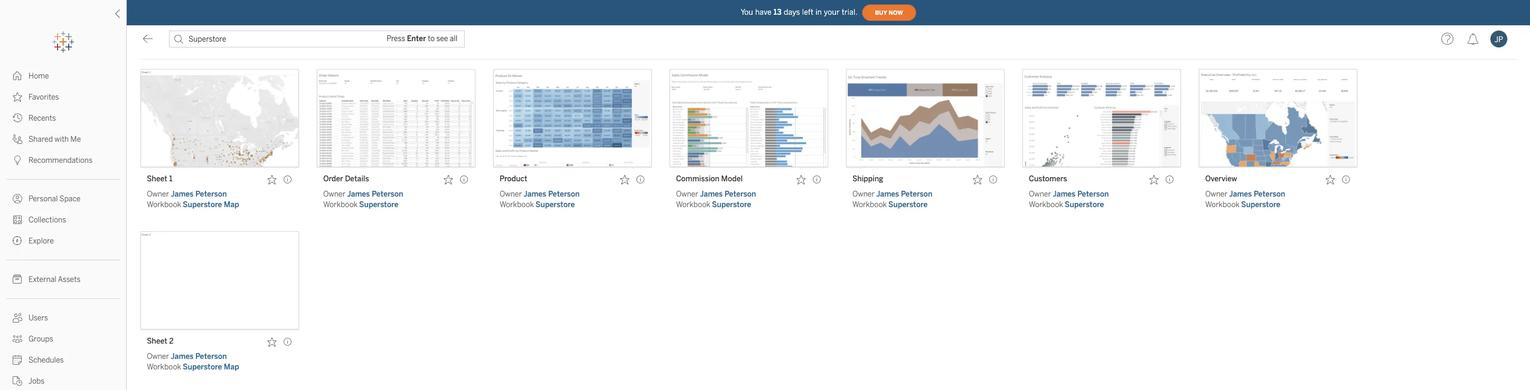 Task type: locate. For each thing, give the bounding box(es) containing it.
superstore
[[183, 201, 222, 210], [359, 201, 399, 210], [536, 201, 575, 210], [712, 201, 751, 210], [889, 201, 928, 210], [1065, 201, 1104, 210], [1242, 201, 1281, 210], [183, 363, 222, 372]]

2 owner james peterson workbook superstore from the left
[[500, 190, 580, 210]]

navigation panel element
[[0, 32, 126, 391]]

superstore map link for sheet 1
[[183, 201, 239, 210]]

by text only_f5he34f image inside personal space link
[[13, 194, 22, 204]]

by text only_f5he34f image inside jobs 'link'
[[13, 377, 22, 387]]

peterson for product
[[548, 190, 580, 199]]

owner james peterson workbook superstore down details
[[323, 190, 403, 210]]

superstore link for commission model
[[712, 201, 751, 210]]

8 by text only_f5he34f image from the top
[[13, 377, 22, 387]]

by text only_f5he34f image inside favorites 'link'
[[13, 92, 22, 102]]

james down details
[[347, 190, 370, 199]]

6 superstore link from the left
[[1242, 201, 1281, 210]]

workbook down the shipping
[[853, 201, 887, 210]]

7 by text only_f5he34f image from the top
[[13, 356, 22, 366]]

1 owner james peterson workbook superstore from the left
[[323, 190, 403, 210]]

map for 1
[[224, 201, 239, 210]]

by text only_f5he34f image for users
[[13, 314, 22, 323]]

Search for views, metrics, workbooks, and more text field
[[169, 31, 465, 48]]

james peterson link
[[171, 190, 227, 199], [347, 190, 403, 199], [524, 190, 580, 199], [700, 190, 756, 199], [877, 190, 933, 199], [1053, 190, 1109, 199], [1229, 190, 1286, 199], [171, 353, 227, 362]]

james peterson link down details
[[347, 190, 403, 199]]

by text only_f5he34f image
[[13, 71, 22, 81], [13, 114, 22, 123], [13, 135, 22, 144], [13, 216, 22, 225], [13, 237, 22, 246], [13, 335, 22, 344], [13, 356, 22, 366], [13, 377, 22, 387]]

sheet
[[147, 175, 167, 184], [147, 338, 167, 347]]

james peterson link for sheet 2
[[171, 353, 227, 362]]

james peterson link for order details
[[347, 190, 403, 199]]

by text only_f5he34f image for collections
[[13, 216, 22, 225]]

collections
[[29, 216, 66, 225]]

james peterson link for sheet 1
[[171, 190, 227, 199]]

superstore link
[[359, 201, 399, 210], [536, 201, 575, 210], [712, 201, 751, 210], [889, 201, 928, 210], [1065, 201, 1104, 210], [1242, 201, 1281, 210]]

peterson for overview
[[1254, 190, 1286, 199]]

james down 'commission model'
[[700, 190, 723, 199]]

by text only_f5he34f image left external
[[13, 275, 22, 285]]

workbook down product
[[500, 201, 534, 210]]

by text only_f5he34f image left shared
[[13, 135, 22, 144]]

workbook down order details
[[323, 201, 358, 210]]

by text only_f5he34f image left personal
[[13, 194, 22, 204]]

0 vertical spatial sheet
[[147, 175, 167, 184]]

shared with me
[[29, 135, 81, 144]]

owner for order details
[[323, 190, 346, 199]]

james for shipping
[[877, 190, 899, 199]]

3 superstore link from the left
[[712, 201, 751, 210]]

superstore map link
[[183, 201, 239, 210], [183, 363, 239, 372]]

explore link
[[0, 231, 126, 252]]

users link
[[0, 308, 126, 329]]

1 sheet from the top
[[147, 175, 167, 184]]

0 vertical spatial owner james peterson workbook superstore map
[[147, 190, 239, 210]]

order details
[[323, 175, 369, 184]]

3 by text only_f5he34f image from the top
[[13, 135, 22, 144]]

owner james peterson workbook superstore down customers
[[1029, 190, 1109, 210]]

owner for shipping
[[853, 190, 875, 199]]

by text only_f5he34f image inside the explore link
[[13, 237, 22, 246]]

by text only_f5he34f image inside home link
[[13, 71, 22, 81]]

by text only_f5he34f image for personal space
[[13, 194, 22, 204]]

2 sheet from the top
[[147, 338, 167, 347]]

2 map from the top
[[224, 363, 239, 372]]

2 owner james peterson workbook superstore map from the top
[[147, 353, 239, 372]]

owner for commission model
[[676, 190, 698, 199]]

owner
[[147, 190, 169, 199], [323, 190, 346, 199], [500, 190, 522, 199], [676, 190, 698, 199], [853, 190, 875, 199], [1029, 190, 1051, 199], [1206, 190, 1228, 199], [147, 353, 169, 362]]

workbook down customers
[[1029, 201, 1063, 210]]

by text only_f5he34f image inside the shared with me link
[[13, 135, 22, 144]]

by text only_f5he34f image left explore
[[13, 237, 22, 246]]

owner down the shipping
[[853, 190, 875, 199]]

by text only_f5he34f image inside the recents link
[[13, 114, 22, 123]]

james peterson link for commission model
[[700, 190, 756, 199]]

6 owner james peterson workbook superstore from the left
[[1206, 190, 1286, 210]]

james peterson link down product
[[524, 190, 580, 199]]

peterson for order details
[[372, 190, 403, 199]]

james peterson link for product
[[524, 190, 580, 199]]

by text only_f5he34f image inside collections link
[[13, 216, 22, 225]]

2 superstore link from the left
[[536, 201, 575, 210]]

product
[[500, 175, 527, 184]]

groups
[[29, 335, 53, 344]]

shared
[[29, 135, 53, 144]]

james peterson link down overview
[[1229, 190, 1286, 199]]

owner down sheet 2
[[147, 353, 169, 362]]

owner james peterson workbook superstore map for 1
[[147, 190, 239, 210]]

by text only_f5he34f image for groups
[[13, 335, 22, 344]]

4 by text only_f5he34f image from the top
[[13, 275, 22, 285]]

details
[[345, 175, 369, 184]]

5 by text only_f5he34f image from the top
[[13, 237, 22, 246]]

by text only_f5he34f image for shared with me
[[13, 135, 22, 144]]

superstore for sheet 2
[[183, 363, 222, 372]]

1 owner james peterson workbook superstore map from the top
[[147, 190, 239, 210]]

james down the shipping
[[877, 190, 899, 199]]

james down 1
[[171, 190, 194, 199]]

owner down customers
[[1029, 190, 1051, 199]]

4 superstore link from the left
[[889, 201, 928, 210]]

james
[[171, 190, 194, 199], [347, 190, 370, 199], [524, 190, 546, 199], [700, 190, 723, 199], [877, 190, 899, 199], [1053, 190, 1076, 199], [1229, 190, 1252, 199], [171, 353, 194, 362]]

1 vertical spatial sheet
[[147, 338, 167, 347]]

owner james peterson workbook superstore down product
[[500, 190, 580, 210]]

james peterson link down the shipping
[[877, 190, 933, 199]]

james peterson link for shipping
[[877, 190, 933, 199]]

by text only_f5he34f image left "groups"
[[13, 335, 22, 344]]

favorites link
[[0, 87, 126, 108]]

james peterson link down 1
[[171, 190, 227, 199]]

workbook for order details
[[323, 201, 358, 210]]

workbook down overview
[[1206, 201, 1240, 210]]

james peterson link down customers
[[1053, 190, 1109, 199]]

james down product
[[524, 190, 546, 199]]

3 owner james peterson workbook superstore from the left
[[676, 190, 756, 210]]

1 superstore map link from the top
[[183, 201, 239, 210]]

superstore map link for sheet 2
[[183, 363, 239, 372]]

workbook for shipping
[[853, 201, 887, 210]]

2 superstore map link from the top
[[183, 363, 239, 372]]

workbook down 'sheet 1'
[[147, 201, 181, 210]]

by text only_f5he34f image inside the schedules link
[[13, 356, 22, 366]]

peterson
[[195, 190, 227, 199], [372, 190, 403, 199], [548, 190, 580, 199], [725, 190, 756, 199], [901, 190, 933, 199], [1078, 190, 1109, 199], [1254, 190, 1286, 199], [195, 353, 227, 362]]

owner james peterson workbook superstore for shipping
[[853, 190, 933, 210]]

owner james peterson workbook superstore for product
[[500, 190, 580, 210]]

sheet left 2
[[147, 338, 167, 347]]

owner down product
[[500, 190, 522, 199]]

2 by text only_f5he34f image from the top
[[13, 114, 22, 123]]

workbook for overview
[[1206, 201, 1240, 210]]

james peterson link down 2
[[171, 353, 227, 362]]

james for overview
[[1229, 190, 1252, 199]]

1 vertical spatial owner james peterson workbook superstore map
[[147, 353, 239, 372]]

days
[[784, 8, 800, 17]]

buy
[[875, 9, 887, 16]]

left
[[802, 8, 814, 17]]

sheet 1
[[147, 175, 172, 184]]

5 owner james peterson workbook superstore from the left
[[1029, 190, 1109, 210]]

by text only_f5he34f image left jobs
[[13, 377, 22, 387]]

by text only_f5he34f image inside groups link
[[13, 335, 22, 344]]

james peterson link down model
[[700, 190, 756, 199]]

recommendations link
[[0, 150, 126, 171]]

5 superstore link from the left
[[1065, 201, 1104, 210]]

home link
[[0, 66, 126, 87]]

owner james peterson workbook superstore
[[323, 190, 403, 210], [500, 190, 580, 210], [676, 190, 756, 210], [853, 190, 933, 210], [1029, 190, 1109, 210], [1206, 190, 1286, 210]]

0 vertical spatial map
[[224, 201, 239, 210]]

owner james peterson workbook superstore down 'commission model'
[[676, 190, 756, 210]]

owner james peterson workbook superstore for overview
[[1206, 190, 1286, 210]]

workbook down sheet 2
[[147, 363, 181, 372]]

workbook
[[147, 201, 181, 210], [323, 201, 358, 210], [500, 201, 534, 210], [676, 201, 710, 210], [853, 201, 887, 210], [1029, 201, 1063, 210], [1206, 201, 1240, 210], [147, 363, 181, 372]]

personal space link
[[0, 189, 126, 210]]

by text only_f5he34f image
[[13, 92, 22, 102], [13, 156, 22, 165], [13, 194, 22, 204], [13, 275, 22, 285], [13, 314, 22, 323]]

by text only_f5he34f image left schedules
[[13, 356, 22, 366]]

3 by text only_f5he34f image from the top
[[13, 194, 22, 204]]

owner james peterson workbook superstore map down 2
[[147, 353, 239, 372]]

superstore link for order details
[[359, 201, 399, 210]]

james down customers
[[1053, 190, 1076, 199]]

owner down order
[[323, 190, 346, 199]]

superstore for commission model
[[712, 201, 751, 210]]

home
[[29, 72, 49, 81]]

owner down commission at left
[[676, 190, 698, 199]]

owner james peterson workbook superstore map down 1
[[147, 190, 239, 210]]

james for product
[[524, 190, 546, 199]]

by text only_f5he34f image inside recommendations link
[[13, 156, 22, 165]]

owner down overview
[[1206, 190, 1228, 199]]

have
[[755, 8, 772, 17]]

you
[[741, 8, 753, 17]]

by text only_f5he34f image for recents
[[13, 114, 22, 123]]

by text only_f5he34f image left recents
[[13, 114, 22, 123]]

shipping
[[853, 175, 884, 184]]

1 vertical spatial superstore map link
[[183, 363, 239, 372]]

1 by text only_f5he34f image from the top
[[13, 71, 22, 81]]

2 by text only_f5he34f image from the top
[[13, 156, 22, 165]]

by text only_f5he34f image for external assets
[[13, 275, 22, 285]]

4 by text only_f5he34f image from the top
[[13, 216, 22, 225]]

map
[[224, 201, 239, 210], [224, 363, 239, 372]]

james down overview
[[1229, 190, 1252, 199]]

buy now
[[875, 9, 903, 16]]

superstore for order details
[[359, 201, 399, 210]]

recents
[[29, 114, 56, 123]]

owner james peterson workbook superstore map
[[147, 190, 239, 210], [147, 353, 239, 372]]

sheet for sheet 2
[[147, 338, 167, 347]]

4 owner james peterson workbook superstore from the left
[[853, 190, 933, 210]]

1 superstore link from the left
[[359, 201, 399, 210]]

owner for customers
[[1029, 190, 1051, 199]]

james for customers
[[1053, 190, 1076, 199]]

0 vertical spatial superstore map link
[[183, 201, 239, 210]]

superstore for customers
[[1065, 201, 1104, 210]]

workbook down commission at left
[[676, 201, 710, 210]]

owner james peterson workbook superstore down the shipping
[[853, 190, 933, 210]]

map for 2
[[224, 363, 239, 372]]

5 by text only_f5he34f image from the top
[[13, 314, 22, 323]]

by text only_f5he34f image for favorites
[[13, 92, 22, 102]]

space
[[59, 195, 81, 204]]

owner james peterson workbook superstore map for 2
[[147, 353, 239, 372]]

by text only_f5he34f image left the favorites
[[13, 92, 22, 102]]

james down 2
[[171, 353, 194, 362]]

superstore for sheet 1
[[183, 201, 222, 210]]

by text only_f5he34f image inside external assets link
[[13, 275, 22, 285]]

by text only_f5he34f image inside users link
[[13, 314, 22, 323]]

by text only_f5he34f image left users
[[13, 314, 22, 323]]

owner james peterson workbook superstore down overview
[[1206, 190, 1286, 210]]

superstore for product
[[536, 201, 575, 210]]

1 vertical spatial map
[[224, 363, 239, 372]]

by text only_f5he34f image left 'home' in the top of the page
[[13, 71, 22, 81]]

by text only_f5he34f image left collections
[[13, 216, 22, 225]]

owner down 'sheet 1'
[[147, 190, 169, 199]]

1 map from the top
[[224, 201, 239, 210]]

by text only_f5he34f image left recommendations
[[13, 156, 22, 165]]

13
[[774, 8, 782, 17]]

1 by text only_f5he34f image from the top
[[13, 92, 22, 102]]

collections link
[[0, 210, 126, 231]]

peterson for commission model
[[725, 190, 756, 199]]

6 by text only_f5he34f image from the top
[[13, 335, 22, 344]]

groups link
[[0, 329, 126, 350]]

sheet left 1
[[147, 175, 167, 184]]



Task type: describe. For each thing, give the bounding box(es) containing it.
shared with me link
[[0, 129, 126, 150]]

trial.
[[842, 8, 858, 17]]

owner james peterson workbook superstore for order details
[[323, 190, 403, 210]]

recommendations
[[29, 156, 92, 165]]

personal space
[[29, 195, 81, 204]]

owner for sheet 2
[[147, 353, 169, 362]]

by text only_f5he34f image for schedules
[[13, 356, 22, 366]]

superstore link for product
[[536, 201, 575, 210]]

owner for product
[[500, 190, 522, 199]]

james for commission model
[[700, 190, 723, 199]]

customers
[[1029, 175, 1067, 184]]

sheet 2
[[147, 338, 174, 347]]

main navigation. press the up and down arrow keys to access links. element
[[0, 66, 126, 391]]

you have 13 days left in your trial.
[[741, 8, 858, 17]]

1
[[169, 175, 172, 184]]

me
[[70, 135, 81, 144]]

james peterson link for customers
[[1053, 190, 1109, 199]]

superstore link for shipping
[[889, 201, 928, 210]]

commission model
[[676, 175, 743, 184]]

workbook for customers
[[1029, 201, 1063, 210]]

sheet for sheet 1
[[147, 175, 167, 184]]

workbook for product
[[500, 201, 534, 210]]

in
[[816, 8, 822, 17]]

external assets
[[29, 276, 80, 285]]

owner for overview
[[1206, 190, 1228, 199]]

now
[[889, 9, 903, 16]]

superstore link for overview
[[1242, 201, 1281, 210]]

with
[[54, 135, 69, 144]]

jobs link
[[0, 371, 126, 391]]

buy now button
[[862, 4, 916, 21]]

superstore for overview
[[1242, 201, 1281, 210]]

schedules link
[[0, 350, 126, 371]]

assets
[[58, 276, 80, 285]]

your
[[824, 8, 840, 17]]

owner for sheet 1
[[147, 190, 169, 199]]

superstore link for customers
[[1065, 201, 1104, 210]]

by text only_f5he34f image for explore
[[13, 237, 22, 246]]

james for sheet 1
[[171, 190, 194, 199]]

superstore for shipping
[[889, 201, 928, 210]]

external
[[29, 276, 56, 285]]

model
[[721, 175, 743, 184]]

workbook for commission model
[[676, 201, 710, 210]]

owner james peterson workbook superstore for commission model
[[676, 190, 756, 210]]

james for sheet 2
[[171, 353, 194, 362]]

by text only_f5he34f image for recommendations
[[13, 156, 22, 165]]

recents link
[[0, 108, 126, 129]]

peterson for sheet 1
[[195, 190, 227, 199]]

james for order details
[[347, 190, 370, 199]]

james peterson link for overview
[[1229, 190, 1286, 199]]

jobs
[[29, 378, 45, 387]]

peterson for sheet 2
[[195, 353, 227, 362]]

favorites
[[29, 93, 59, 102]]

order
[[323, 175, 343, 184]]

peterson for customers
[[1078, 190, 1109, 199]]

workbook for sheet 2
[[147, 363, 181, 372]]

peterson for shipping
[[901, 190, 933, 199]]

external assets link
[[0, 269, 126, 291]]

overview
[[1206, 175, 1237, 184]]

users
[[29, 314, 48, 323]]

2
[[169, 338, 174, 347]]

owner james peterson workbook superstore for customers
[[1029, 190, 1109, 210]]

commission
[[676, 175, 720, 184]]

by text only_f5he34f image for home
[[13, 71, 22, 81]]

schedules
[[29, 357, 64, 366]]

explore
[[29, 237, 54, 246]]

by text only_f5he34f image for jobs
[[13, 377, 22, 387]]

personal
[[29, 195, 58, 204]]

workbook for sheet 1
[[147, 201, 181, 210]]



Task type: vqa. For each thing, say whether or not it's contained in the screenshot.


